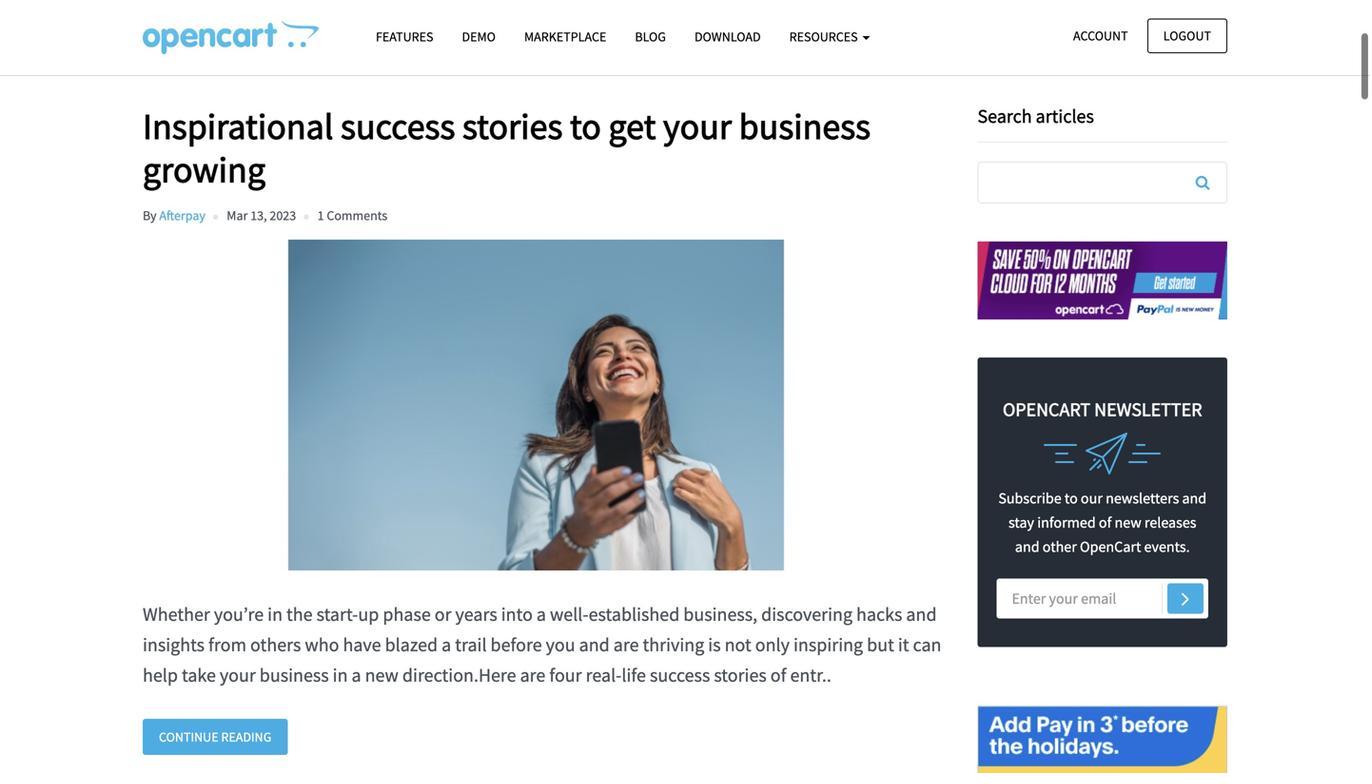 Task type: locate. For each thing, give the bounding box(es) containing it.
1 vertical spatial of
[[771, 664, 787, 688]]

in left the
[[268, 603, 283, 627]]

comments
[[327, 207, 388, 224]]

0 horizontal spatial business
[[260, 664, 329, 688]]

or
[[435, 603, 452, 627]]

1 vertical spatial business
[[260, 664, 329, 688]]

inspiring
[[794, 633, 864, 657]]

success down the thriving
[[650, 664, 711, 688]]

but
[[867, 633, 895, 657]]

are
[[614, 633, 639, 657], [520, 664, 546, 688]]

discovering
[[762, 603, 853, 627]]

logout
[[1164, 27, 1212, 44]]

life
[[622, 664, 646, 688]]

0 horizontal spatial new
[[365, 664, 399, 688]]

0 vertical spatial are
[[614, 633, 639, 657]]

features link
[[362, 20, 448, 53]]

2 vertical spatial a
[[352, 664, 361, 688]]

1 horizontal spatial of
[[1100, 514, 1112, 533]]

articles
[[1036, 104, 1095, 128]]

the
[[287, 603, 313, 627]]

angle right image
[[1182, 588, 1190, 611]]

blazed
[[385, 633, 438, 657]]

in
[[268, 603, 283, 627], [333, 664, 348, 688]]

a down have
[[352, 664, 361, 688]]

your
[[664, 103, 732, 149], [220, 664, 256, 688]]

years
[[456, 603, 498, 627]]

to
[[570, 103, 602, 149], [1065, 489, 1078, 508]]

0 horizontal spatial success
[[341, 103, 455, 149]]

of down only
[[771, 664, 787, 688]]

take
[[182, 664, 216, 688]]

others
[[250, 633, 301, 657]]

business down resources
[[739, 103, 871, 149]]

afterpay
[[159, 207, 206, 224]]

1 horizontal spatial a
[[442, 633, 451, 657]]

opencart
[[1003, 398, 1091, 422], [1081, 538, 1142, 557]]

0 vertical spatial of
[[1100, 514, 1112, 533]]

1 horizontal spatial new
[[1115, 514, 1142, 533]]

0 vertical spatial in
[[268, 603, 283, 627]]

1 vertical spatial stories
[[714, 664, 767, 688]]

inspirational
[[143, 103, 334, 149]]

to inside subscribe to our newsletters and stay informed of new releases and other opencart events.
[[1065, 489, 1078, 508]]

download
[[695, 28, 761, 45]]

a right into
[[537, 603, 546, 627]]

1 vertical spatial in
[[333, 664, 348, 688]]

is
[[709, 633, 721, 657]]

and up real-
[[579, 633, 610, 657]]

logout link
[[1148, 19, 1228, 53]]

1 vertical spatial opencart
[[1081, 538, 1142, 557]]

informed
[[1038, 514, 1096, 533]]

0 horizontal spatial in
[[268, 603, 283, 627]]

search articles
[[978, 104, 1095, 128]]

real-
[[586, 664, 622, 688]]

success down features link
[[341, 103, 455, 149]]

0 vertical spatial your
[[664, 103, 732, 149]]

of down "our"
[[1100, 514, 1112, 533]]

opencart inside subscribe to our newsletters and stay informed of new releases and other opencart events.
[[1081, 538, 1142, 557]]

have
[[343, 633, 381, 657]]

and
[[1183, 489, 1207, 508], [1016, 538, 1040, 557], [907, 603, 937, 627], [579, 633, 610, 657]]

inspirational success stories to get your business growing
[[143, 103, 871, 192]]

who
[[305, 633, 339, 657]]

a
[[537, 603, 546, 627], [442, 633, 451, 657], [352, 664, 361, 688]]

in down who
[[333, 664, 348, 688]]

stories inside whether you're in the start-up phase or years into a well-established business, discovering hacks and insights from others who have blazed a trail before you and are thriving is not only inspiring but it can help take your business in a new direction.here are four real-life success stories of entr..
[[714, 664, 767, 688]]

0 vertical spatial business
[[739, 103, 871, 149]]

0 vertical spatial stories
[[463, 103, 563, 149]]

0 vertical spatial to
[[570, 103, 602, 149]]

1 horizontal spatial in
[[333, 664, 348, 688]]

2023
[[270, 207, 296, 224]]

1 horizontal spatial stories
[[714, 664, 767, 688]]

0 vertical spatial a
[[537, 603, 546, 627]]

continue reading link
[[143, 720, 288, 756]]

0 horizontal spatial your
[[220, 664, 256, 688]]

success
[[341, 103, 455, 149], [650, 664, 711, 688]]

a left trail
[[442, 633, 451, 657]]

1 horizontal spatial to
[[1065, 489, 1078, 508]]

0 horizontal spatial to
[[570, 103, 602, 149]]

0 horizontal spatial stories
[[463, 103, 563, 149]]

1 horizontal spatial are
[[614, 633, 639, 657]]

opencart down informed
[[1081, 538, 1142, 557]]

to left get
[[570, 103, 602, 149]]

new
[[1115, 514, 1142, 533], [365, 664, 399, 688]]

you're
[[214, 603, 264, 627]]

1 vertical spatial to
[[1065, 489, 1078, 508]]

thriving
[[643, 633, 705, 657]]

demo
[[462, 28, 496, 45]]

download link
[[681, 20, 776, 53]]

1 horizontal spatial your
[[664, 103, 732, 149]]

well-
[[550, 603, 589, 627]]

business inside whether you're in the start-up phase or years into a well-established business, discovering hacks and insights from others who have blazed a trail before you and are thriving is not only inspiring but it can help take your business in a new direction.here are four real-life success stories of entr..
[[260, 664, 329, 688]]

None text field
[[979, 163, 1227, 203]]

1 vertical spatial are
[[520, 664, 546, 688]]

0 horizontal spatial a
[[352, 664, 361, 688]]

direction.here
[[403, 664, 517, 688]]

1 horizontal spatial business
[[739, 103, 871, 149]]

it
[[899, 633, 910, 657]]

business inside inspirational success stories to get your business growing
[[739, 103, 871, 149]]

0 vertical spatial new
[[1115, 514, 1142, 533]]

1 vertical spatial success
[[650, 664, 711, 688]]

your right get
[[664, 103, 732, 149]]

stories
[[463, 103, 563, 149], [714, 664, 767, 688]]

to left "our"
[[1065, 489, 1078, 508]]

0 vertical spatial opencart
[[1003, 398, 1091, 422]]

mar 13, 2023
[[227, 207, 296, 224]]

1 horizontal spatial success
[[650, 664, 711, 688]]

1 vertical spatial a
[[442, 633, 451, 657]]

your down from
[[220, 664, 256, 688]]

your inside whether you're in the start-up phase or years into a well-established business, discovering hacks and insights from others who have blazed a trail before you and are thriving is not only inspiring but it can help take your business in a new direction.here are four real-life success stories of entr..
[[220, 664, 256, 688]]

inspirational success stories to get your business growing link
[[143, 103, 950, 192]]

get
[[609, 103, 656, 149]]

0 horizontal spatial of
[[771, 664, 787, 688]]

business down others
[[260, 664, 329, 688]]

demo link
[[448, 20, 510, 53]]

1 vertical spatial your
[[220, 664, 256, 688]]

growing
[[143, 147, 266, 192]]

opencart up subscribe
[[1003, 398, 1091, 422]]

account link
[[1058, 19, 1145, 53]]

success inside inspirational success stories to get your business growing
[[341, 103, 455, 149]]

new down have
[[365, 664, 399, 688]]

are up life on the left
[[614, 633, 639, 657]]

are left four
[[520, 664, 546, 688]]

of
[[1100, 514, 1112, 533], [771, 664, 787, 688]]

1 vertical spatial new
[[365, 664, 399, 688]]

0 vertical spatial success
[[341, 103, 455, 149]]

business,
[[684, 603, 758, 627]]

of inside whether you're in the start-up phase or years into a well-established business, discovering hacks and insights from others who have blazed a trail before you and are thriving is not only inspiring but it can help take your business in a new direction.here are four real-life success stories of entr..
[[771, 664, 787, 688]]

new down newsletters
[[1115, 514, 1142, 533]]



Task type: vqa. For each thing, say whether or not it's contained in the screenshot.
YOU'RE
yes



Task type: describe. For each thing, give the bounding box(es) containing it.
and up releases
[[1183, 489, 1207, 508]]

new inside subscribe to our newsletters and stay informed of new releases and other opencart events.
[[1115, 514, 1142, 533]]

by afterpay
[[143, 207, 206, 224]]

hacks
[[857, 603, 903, 627]]

up
[[358, 603, 379, 627]]

opencart - blog image
[[143, 20, 319, 54]]

continue reading
[[159, 729, 272, 746]]

not
[[725, 633, 752, 657]]

stories inside inspirational success stories to get your business growing
[[463, 103, 563, 149]]

0 horizontal spatial are
[[520, 664, 546, 688]]

whether
[[143, 603, 210, 627]]

new inside whether you're in the start-up phase or years into a well-established business, discovering hacks and insights from others who have blazed a trail before you and are thriving is not only inspiring but it can help take your business in a new direction.here are four real-life success stories of entr..
[[365, 664, 399, 688]]

paypal blog image
[[978, 686, 1228, 774]]

afterpay link
[[159, 207, 206, 224]]

newsletter
[[1095, 398, 1203, 422]]

phase
[[383, 603, 431, 627]]

resources
[[790, 28, 861, 45]]

your inside inspirational success stories to get your business growing
[[664, 103, 732, 149]]

features
[[376, 28, 434, 45]]

marketplace link
[[510, 20, 621, 53]]

and up can
[[907, 603, 937, 627]]

1
[[318, 207, 324, 224]]

inspirational success stories to get your business growing image
[[143, 240, 931, 571]]

marketplace
[[525, 28, 607, 45]]

stay
[[1009, 514, 1035, 533]]

newsletters
[[1106, 489, 1180, 508]]

Enter your email text field
[[997, 579, 1209, 619]]

before
[[491, 633, 542, 657]]

search
[[978, 104, 1033, 128]]

of inside subscribe to our newsletters and stay informed of new releases and other opencart events.
[[1100, 514, 1112, 533]]

from
[[209, 633, 247, 657]]

2 horizontal spatial a
[[537, 603, 546, 627]]

whether you're in the start-up phase or years into a well-established business, discovering hacks and insights from others who have blazed a trail before you and are thriving is not only inspiring but it can help take your business in a new direction.here are four real-life success stories of entr..
[[143, 603, 942, 688]]

13,
[[251, 207, 267, 224]]

continue
[[159, 729, 219, 746]]

four
[[550, 664, 582, 688]]

releases
[[1145, 514, 1197, 533]]

to inside inspirational success stories to get your business growing
[[570, 103, 602, 149]]

events.
[[1145, 538, 1191, 557]]

blog
[[635, 28, 666, 45]]

mar
[[227, 207, 248, 224]]

and down stay
[[1016, 538, 1040, 557]]

you
[[546, 633, 576, 657]]

our
[[1081, 489, 1103, 508]]

subscribe
[[999, 489, 1062, 508]]

1 comments
[[318, 207, 388, 224]]

established
[[589, 603, 680, 627]]

by
[[143, 207, 157, 224]]

success inside whether you're in the start-up phase or years into a well-established business, discovering hacks and insights from others who have blazed a trail before you and are thriving is not only inspiring but it can help take your business in a new direction.here are four real-life success stories of entr..
[[650, 664, 711, 688]]

other
[[1043, 538, 1077, 557]]

help
[[143, 664, 178, 688]]

insights
[[143, 633, 205, 657]]

into
[[501, 603, 533, 627]]

resources link
[[776, 20, 885, 53]]

can
[[913, 633, 942, 657]]

search image
[[1196, 175, 1210, 190]]

entr..
[[791, 664, 832, 688]]

subscribe to our newsletters and stay informed of new releases and other opencart events.
[[999, 489, 1207, 557]]

start-
[[317, 603, 358, 627]]

trail
[[455, 633, 487, 657]]

blog link
[[621, 20, 681, 53]]

reading
[[221, 729, 272, 746]]

account
[[1074, 27, 1129, 44]]

only
[[756, 633, 790, 657]]

opencart newsletter
[[1003, 398, 1203, 422]]



